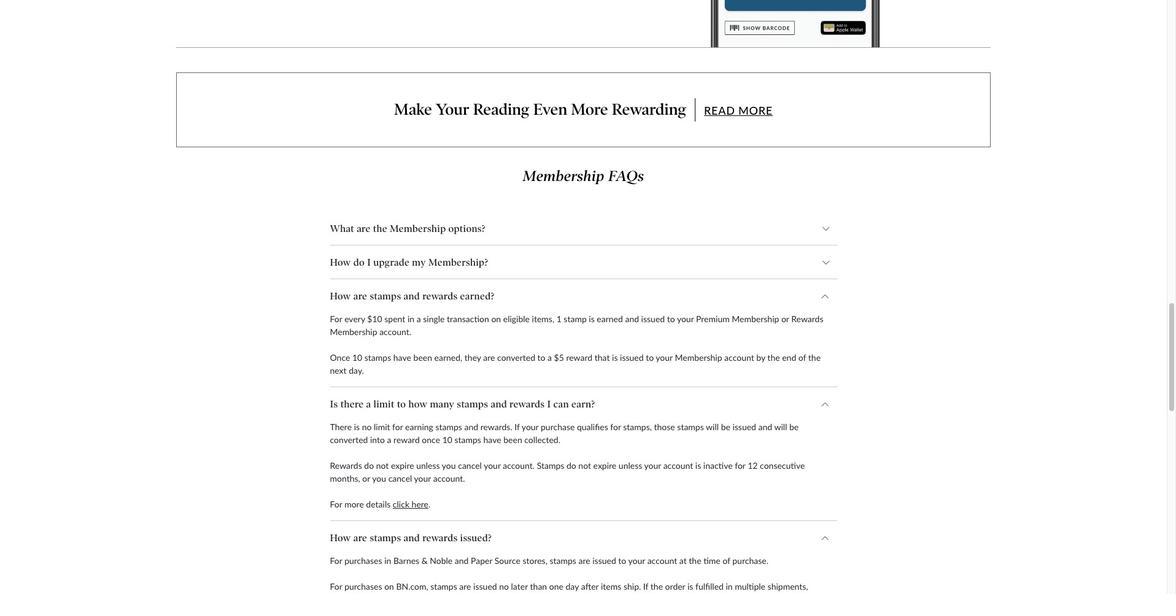 Task type: describe. For each thing, give the bounding box(es) containing it.
premium
[[696, 314, 730, 324]]

what are the membership options? button
[[330, 212, 837, 246]]

of
[[799, 353, 807, 363]]

for inside rewards do not expire unless you cancel your account. stamps do not expire unless your account is inactive for 12 consecutive months, or you cancel your account.
[[735, 461, 746, 471]]

2 not from the left
[[579, 461, 591, 471]]

upgrade
[[374, 257, 410, 268]]

consecutive
[[760, 461, 805, 471]]

1 unless from the left
[[416, 461, 440, 471]]

shipments,
[[768, 582, 809, 592]]

options?
[[449, 223, 486, 234]]

how for how are stamps and rewards earned?
[[330, 290, 351, 302]]

one
[[549, 582, 564, 592]]

0 horizontal spatial cancel
[[389, 474, 412, 484]]

10 inside 'there is no limit for earning stamps and rewards. if your purchase qualifies for stamps, those stamps will be issued and will be converted into a reward once 10 stamps have been collected.'
[[443, 435, 453, 445]]

stores,
[[523, 556, 548, 566]]

rewarding
[[612, 100, 687, 119]]

than
[[530, 582, 547, 592]]

stamps,
[[624, 422, 652, 433]]

how for how do i upgrade my membership?
[[330, 257, 351, 268]]

here
[[412, 499, 429, 510]]

and inside for every $10 spent in a single transaction on eligible items, 1 stamp is earned and issued to your premium membership or rewards membership account.
[[625, 314, 639, 324]]

bn.com,
[[396, 582, 428, 592]]

details
[[366, 499, 391, 510]]

for every $10 spent in a single transaction on eligible items, 1 stamp is earned and issued to your premium membership or rewards membership account.
[[330, 314, 824, 337]]

have inside the once 10 stamps have been earned, they are converted to a $5 reward that is issued to your membership account by the end of the next day.
[[394, 353, 411, 363]]

once
[[330, 353, 350, 363]]

source
[[495, 556, 521, 566]]

there
[[330, 422, 352, 433]]

a inside 'dropdown button'
[[366, 398, 371, 410]]

order
[[665, 582, 686, 592]]

what
[[330, 223, 354, 234]]

issued inside for every $10 spent in a single transaction on eligible items, 1 stamp is earned and issued to your premium membership or rewards membership account.
[[642, 314, 665, 324]]

1 be from the left
[[721, 422, 731, 433]]

membership inside the once 10 stamps have been earned, they are converted to a $5 reward that is issued to your membership account by the end of the next day.
[[675, 353, 723, 363]]

later
[[511, 582, 528, 592]]

0 horizontal spatial more
[[571, 100, 608, 119]]

earned
[[597, 314, 623, 324]]

read more
[[704, 104, 773, 117]]

how are stamps and rewards earned?
[[330, 290, 495, 302]]

1 expire from the left
[[391, 461, 414, 471]]

every
[[345, 314, 365, 324]]

a inside 'there is no limit for earning stamps and rewards. if your purchase qualifies for stamps, those stamps will be issued and will be converted into a reward once 10 stamps have been collected.'
[[387, 435, 392, 445]]

the right by
[[768, 353, 780, 363]]

a inside for every $10 spent in a single transaction on eligible items, 1 stamp is earned and issued to your premium membership or rewards membership account.
[[417, 314, 421, 324]]

can earn?
[[554, 398, 595, 410]]

1 horizontal spatial for
[[611, 422, 621, 433]]

earning
[[405, 422, 433, 433]]

for for for more details click here .
[[330, 499, 342, 510]]

i inside 'dropdown button'
[[547, 398, 551, 410]]

how are stamps and rewards issued?
[[330, 532, 492, 544]]

inactive
[[704, 461, 733, 471]]

your inside for every $10 spent in a single transaction on eligible items, 1 stamp is earned and issued to your premium membership or rewards membership account.
[[677, 314, 694, 324]]

to inside 'dropdown button'
[[397, 398, 406, 410]]

how do i upgrade my membership?
[[330, 257, 488, 268]]

reward inside 'there is no limit for earning stamps and rewards. if your purchase qualifies for stamps, those stamps will be issued and will be converted into a reward once 10 stamps have been collected.'
[[394, 435, 420, 445]]

account for the
[[648, 556, 678, 566]]

by
[[757, 353, 766, 363]]

a inside the once 10 stamps have been earned, they are converted to a $5 reward that is issued to your membership account by the end of the next day.
[[548, 353, 552, 363]]

on inside for every $10 spent in a single transaction on eligible items, 1 stamp is earned and issued to your premium membership or rewards membership account.
[[492, 314, 501, 324]]

do for not
[[364, 461, 374, 471]]

that
[[595, 353, 610, 363]]

rewards earned?
[[423, 290, 495, 302]]

is inside rewards do not expire unless you cancel your account. stamps do not expire unless your account is inactive for 12 consecutive months, or you cancel your account.
[[696, 461, 701, 471]]

membership inside 'dropdown button'
[[390, 223, 446, 234]]

i inside dropdown button
[[367, 257, 371, 268]]

single
[[423, 314, 445, 324]]

no inside 'there is no limit for earning stamps and rewards. if your purchase qualifies for stamps, those stamps will be issued and will be converted into a reward once 10 stamps have been collected.'
[[362, 422, 372, 433]]

if inside 'there is no limit for earning stamps and rewards. if your purchase qualifies for stamps, those stamps will be issued and will be converted into a reward once 10 stamps have been collected.'
[[515, 422, 520, 433]]

faqs
[[609, 168, 644, 185]]

for purchases on bn.com, stamps are issued no later than one day after items ship. if the order is fulfilled in multiple shipments,
[[330, 582, 837, 594]]

my membership?
[[412, 257, 488, 268]]

account.
[[503, 461, 535, 471]]

in inside for every $10 spent in a single transaction on eligible items, 1 stamp is earned and issued to your premium membership or rewards membership account.
[[408, 314, 415, 324]]

is inside the once 10 stamps have been earned, they are converted to a $5 reward that is issued to your membership account by the end of the next day.
[[612, 353, 618, 363]]

how are stamps and rewards earned? button
[[330, 280, 837, 313]]

make your reading even more rewarding
[[394, 100, 687, 119]]

read
[[704, 104, 736, 117]]

once
[[422, 435, 440, 445]]

membership faqs
[[523, 168, 644, 185]]

more
[[345, 499, 364, 510]]

2 expire from the left
[[594, 461, 617, 471]]

day
[[566, 582, 579, 592]]

limit for for
[[374, 422, 390, 433]]

is there a limit to how many stamps and rewards i can earn? button
[[330, 388, 837, 421]]

are inside 'dropdown button'
[[357, 223, 371, 234]]

for for for purchases in barnes & noble and paper source stores, stamps are issued to your account at the time of purchase.
[[330, 556, 342, 566]]

and inside dropdown button
[[404, 290, 420, 302]]

issued inside for purchases on bn.com, stamps are issued no later than one day after items ship. if the order is fulfilled in multiple shipments,
[[474, 582, 497, 592]]

or inside for every $10 spent in a single transaction on eligible items, 1 stamp is earned and issued to your premium membership or rewards membership account.
[[782, 314, 790, 324]]

rewards
[[510, 398, 545, 410]]

to up ship.
[[619, 556, 627, 566]]

1 horizontal spatial cancel
[[458, 461, 482, 471]]

or inside rewards do not expire unless you cancel your account. stamps do not expire unless your account is inactive for 12 consecutive months, or you cancel your account.
[[363, 474, 370, 484]]

converted inside 'there is no limit for earning stamps and rewards. if your purchase qualifies for stamps, those stamps will be issued and will be converted into a reward once 10 stamps have been collected.'
[[330, 435, 368, 445]]

click here link
[[393, 499, 429, 510]]

transaction
[[447, 314, 489, 324]]

rewards issued?
[[423, 532, 492, 544]]

rewards inside for every $10 spent in a single transaction on eligible items, 1 stamp is earned and issued to your premium membership or rewards membership account.
[[792, 314, 824, 324]]

many
[[430, 398, 455, 410]]

and left 'paper'
[[455, 556, 469, 566]]

1
[[557, 314, 562, 324]]

for for for purchases on bn.com, stamps are issued no later than one day after items ship. if the order is fulfilled in multiple shipments,
[[330, 582, 342, 592]]

stamps inside 'dropdown button'
[[457, 398, 488, 410]]

.
[[429, 499, 431, 510]]

reading
[[473, 100, 530, 119]]

stamps inside the once 10 stamps have been earned, they are converted to a $5 reward that is issued to your membership account by the end of the next day.
[[365, 353, 391, 363]]

end
[[783, 353, 797, 363]]

2 will from the left
[[775, 422, 788, 433]]

eligible
[[503, 314, 530, 324]]

spent
[[385, 314, 406, 324]]

there is no limit for earning stamps and rewards. if your purchase qualifies for stamps, those stamps will be issued and will be converted into a reward once 10 stamps have been collected.
[[330, 422, 799, 445]]

b&n app on ios image
[[709, 0, 881, 47]]

2 be from the left
[[790, 422, 799, 433]]

purchases for on
[[345, 582, 382, 592]]

next day.
[[330, 366, 364, 376]]

are inside dropdown button
[[354, 532, 367, 544]]

they
[[465, 353, 481, 363]]

once 10 stamps have been earned, they are converted to a $5 reward that is issued to your membership account by the end of the next day.
[[330, 353, 821, 376]]

what are the membership options?
[[330, 223, 486, 234]]

issued inside the once 10 stamps have been earned, they are converted to a $5 reward that is issued to your membership account by the end of the next day.
[[620, 353, 644, 363]]

after
[[581, 582, 599, 592]]

1 horizontal spatial you
[[442, 461, 456, 471]]



Task type: vqa. For each thing, say whether or not it's contained in the screenshot.
or in the For every $10 spent in a single transaction on eligible items, 1 stamp is earned and issued to your Premium Membership or Rewards Membership account.
yes



Task type: locate. For each thing, give the bounding box(es) containing it.
membership inside for every $10 spent in a single transaction on eligible items, 1 stamp is earned and issued to your premium membership or rewards membership account.
[[732, 314, 780, 324]]

are
[[357, 223, 371, 234], [354, 290, 367, 302], [484, 353, 495, 363], [354, 532, 367, 544], [579, 556, 591, 566], [460, 582, 471, 592]]

not down into
[[376, 461, 389, 471]]

0 horizontal spatial rewards
[[330, 461, 362, 471]]

account inside rewards do not expire unless you cancel your account. stamps do not expire unless your account is inactive for 12 consecutive months, or you cancel your account.
[[664, 461, 693, 471]]

no inside for purchases on bn.com, stamps are issued no later than one day after items ship. if the order is fulfilled in multiple shipments,
[[499, 582, 509, 592]]

how up the every
[[330, 290, 351, 302]]

2 unless from the left
[[619, 461, 643, 471]]

4 for from the top
[[330, 582, 342, 592]]

purchases for in
[[345, 556, 382, 566]]

the right at
[[689, 556, 702, 566]]

membership up how do i upgrade my membership?
[[390, 223, 446, 234]]

1 horizontal spatial expire
[[594, 461, 617, 471]]

1 vertical spatial no
[[499, 582, 509, 592]]

10 inside the once 10 stamps have been earned, they are converted to a $5 reward that is issued to your membership account by the end of the next day.
[[352, 353, 362, 363]]

no left later
[[499, 582, 509, 592]]

2 vertical spatial how
[[330, 532, 351, 544]]

not right stamps
[[579, 461, 591, 471]]

unless up your account.
[[416, 461, 440, 471]]

1 not from the left
[[376, 461, 389, 471]]

cancel up your account.
[[458, 461, 482, 471]]

is inside 'there is no limit for earning stamps and rewards. if your purchase qualifies for stamps, those stamps will be issued and will be converted into a reward once 10 stamps have been collected.'
[[354, 422, 360, 433]]

12
[[748, 461, 758, 471]]

0 horizontal spatial i
[[367, 257, 371, 268]]

2 horizontal spatial in
[[726, 582, 733, 592]]

will
[[706, 422, 719, 433], [775, 422, 788, 433]]

1 horizontal spatial not
[[579, 461, 591, 471]]

stamps
[[537, 461, 565, 471]]

limit inside is there a limit to how many stamps and rewards i can earn? 'dropdown button'
[[374, 398, 395, 410]]

rewards
[[792, 314, 824, 324], [330, 461, 362, 471]]

membership up what are the membership options? 'dropdown button'
[[523, 168, 605, 185]]

0 horizontal spatial on
[[385, 582, 394, 592]]

and up consecutive
[[759, 422, 773, 433]]

on left eligible
[[492, 314, 501, 324]]

account for inactive
[[664, 461, 693, 471]]

how down what
[[330, 257, 351, 268]]

limit for to
[[374, 398, 395, 410]]

your inside the once 10 stamps have been earned, they are converted to a $5 reward that is issued to your membership account by the end of the next day.
[[656, 353, 673, 363]]

1 horizontal spatial have
[[484, 435, 502, 445]]

0 horizontal spatial will
[[706, 422, 719, 433]]

1 will from the left
[[706, 422, 719, 433]]

0 horizontal spatial expire
[[391, 461, 414, 471]]

reward inside the once 10 stamps have been earned, they are converted to a $5 reward that is issued to your membership account by the end of the next day.
[[566, 353, 593, 363]]

0 horizontal spatial or
[[363, 474, 370, 484]]

the right of
[[809, 353, 821, 363]]

to right the "that"
[[646, 353, 654, 363]]

to inside for every $10 spent in a single transaction on eligible items, 1 stamp is earned and issued to your premium membership or rewards membership account.
[[667, 314, 675, 324]]

is right "order"
[[688, 582, 694, 592]]

for left the 12
[[735, 461, 746, 471]]

for inside for purchases on bn.com, stamps are issued no later than one day after items ship. if the order is fulfilled in multiple shipments,
[[330, 582, 342, 592]]

be up consecutive
[[790, 422, 799, 433]]

1 horizontal spatial more
[[739, 104, 773, 117]]

purchases left barnes
[[345, 556, 382, 566]]

0 horizontal spatial reward
[[394, 435, 420, 445]]

will up consecutive
[[775, 422, 788, 433]]

0 vertical spatial or
[[782, 314, 790, 324]]

been collected.
[[504, 435, 561, 445]]

more right even
[[571, 100, 608, 119]]

1 vertical spatial rewards
[[330, 461, 362, 471]]

in right spent
[[408, 314, 415, 324]]

for inside for every $10 spent in a single transaction on eligible items, 1 stamp is earned and issued to your premium membership or rewards membership account.
[[330, 314, 342, 324]]

is right the "that"
[[612, 353, 618, 363]]

time
[[704, 556, 721, 566]]

if inside for purchases on bn.com, stamps are issued no later than one day after items ship. if the order is fulfilled in multiple shipments,
[[644, 582, 649, 592]]

in inside for purchases on bn.com, stamps are issued no later than one day after items ship. if the order is fulfilled in multiple shipments,
[[726, 582, 733, 592]]

stamps right the many
[[457, 398, 488, 410]]

fulfilled
[[696, 582, 724, 592]]

and
[[404, 290, 420, 302], [625, 314, 639, 324], [491, 398, 507, 410], [465, 422, 478, 433], [759, 422, 773, 433], [404, 532, 420, 544], [455, 556, 469, 566]]

0 horizontal spatial converted
[[330, 435, 368, 445]]

account left by
[[725, 353, 755, 363]]

2 how from the top
[[330, 290, 351, 302]]

at
[[680, 556, 687, 566]]

1 horizontal spatial in
[[408, 314, 415, 324]]

account inside the once 10 stamps have been earned, they are converted to a $5 reward that is issued to your membership account by the end of the next day.
[[725, 353, 755, 363]]

stamps inside dropdown button
[[370, 290, 401, 302]]

0 horizontal spatial not
[[376, 461, 389, 471]]

ship.
[[624, 582, 641, 592]]

items,
[[532, 314, 555, 324]]

or
[[782, 314, 790, 324], [363, 474, 370, 484]]

to left premium
[[667, 314, 675, 324]]

how for how are stamps and rewards issued?
[[330, 532, 351, 544]]

membership
[[523, 168, 605, 185], [390, 223, 446, 234], [732, 314, 780, 324], [675, 353, 723, 363]]

1 vertical spatial have
[[484, 435, 502, 445]]

0 vertical spatial converted
[[497, 353, 535, 363]]

you
[[442, 461, 456, 471], [372, 474, 386, 484]]

stamps inside dropdown button
[[370, 532, 401, 544]]

0 vertical spatial no
[[362, 422, 372, 433]]

to left how
[[397, 398, 406, 410]]

cancel
[[458, 461, 482, 471], [389, 474, 412, 484]]

and up rewards.
[[491, 398, 507, 410]]

to
[[667, 314, 675, 324], [538, 353, 546, 363], [646, 353, 654, 363], [397, 398, 406, 410], [619, 556, 627, 566]]

the inside 'dropdown button'
[[373, 223, 388, 234]]

1 vertical spatial 10
[[443, 435, 453, 445]]

even
[[534, 100, 568, 119]]

0 horizontal spatial you
[[372, 474, 386, 484]]

have left been
[[394, 353, 411, 363]]

your
[[436, 100, 470, 119]]

membership account.
[[330, 327, 411, 337]]

limit inside 'there is no limit for earning stamps and rewards. if your purchase qualifies for stamps, those stamps will be issued and will be converted into a reward once 10 stamps have been collected.'
[[374, 422, 390, 433]]

1 vertical spatial how
[[330, 290, 351, 302]]

issued inside 'there is no limit for earning stamps and rewards. if your purchase qualifies for stamps, those stamps will be issued and will be converted into a reward once 10 stamps have been collected.'
[[733, 422, 757, 433]]

2 horizontal spatial for
[[735, 461, 746, 471]]

0 vertical spatial cancel
[[458, 461, 482, 471]]

1 horizontal spatial or
[[782, 314, 790, 324]]

is inside for purchases on bn.com, stamps are issued no later than one day after items ship. if the order is fulfilled in multiple shipments,
[[688, 582, 694, 592]]

and up spent
[[404, 290, 420, 302]]

the left "order"
[[651, 582, 663, 592]]

if up been collected.
[[515, 422, 520, 433]]

unless down "stamps,"
[[619, 461, 643, 471]]

0 vertical spatial in
[[408, 314, 415, 324]]

1 horizontal spatial be
[[790, 422, 799, 433]]

2 vertical spatial account
[[648, 556, 678, 566]]

are inside for purchases on bn.com, stamps are issued no later than one day after items ship. if the order is fulfilled in multiple shipments,
[[460, 582, 471, 592]]

for left earning
[[392, 422, 403, 433]]

for for for every $10 spent in a single transaction on eligible items, 1 stamp is earned and issued to your premium membership or rewards membership account.
[[330, 314, 342, 324]]

in left barnes
[[385, 556, 391, 566]]

1 horizontal spatial unless
[[619, 461, 643, 471]]

unless
[[416, 461, 440, 471], [619, 461, 643, 471]]

stamps up once
[[436, 422, 462, 433]]

1 vertical spatial i
[[547, 398, 551, 410]]

do inside how do i upgrade my membership? dropdown button
[[354, 257, 365, 268]]

a left "$5"
[[548, 353, 552, 363]]

issued right the "that"
[[620, 353, 644, 363]]

is right there
[[354, 422, 360, 433]]

purchases
[[345, 556, 382, 566], [345, 582, 382, 592]]

1 horizontal spatial rewards
[[792, 314, 824, 324]]

0 horizontal spatial if
[[515, 422, 520, 433]]

expire up click
[[391, 461, 414, 471]]

will up inactive
[[706, 422, 719, 433]]

0 vertical spatial purchases
[[345, 556, 382, 566]]

is right the stamp in the bottom left of the page
[[589, 314, 595, 324]]

the up upgrade
[[373, 223, 388, 234]]

are up the every
[[354, 290, 367, 302]]

items
[[601, 582, 622, 592]]

1 vertical spatial on
[[385, 582, 394, 592]]

in right fulfilled
[[726, 582, 733, 592]]

paper
[[471, 556, 493, 566]]

0 vertical spatial you
[[442, 461, 456, 471]]

1 horizontal spatial no
[[499, 582, 509, 592]]

are right they
[[484, 353, 495, 363]]

1 for from the top
[[330, 314, 342, 324]]

3 for from the top
[[330, 556, 342, 566]]

you up your account.
[[442, 461, 456, 471]]

stamps up barnes
[[370, 532, 401, 544]]

for more details click here .
[[330, 499, 431, 510]]

1 horizontal spatial reward
[[566, 353, 593, 363]]

0 vertical spatial rewards
[[792, 314, 824, 324]]

rewards do not expire unless you cancel your account. stamps do not expire unless your account is inactive for 12 consecutive months, or you cancel your account.
[[330, 461, 805, 484]]

0 vertical spatial limit
[[374, 398, 395, 410]]

10 right once
[[443, 435, 453, 445]]

1 vertical spatial or
[[363, 474, 370, 484]]

multiple
[[735, 582, 766, 592]]

1 horizontal spatial 10
[[443, 435, 453, 445]]

0 vertical spatial how
[[330, 257, 351, 268]]

converted inside the once 10 stamps have been earned, they are converted to a $5 reward that is issued to your membership account by the end of the next day.
[[497, 353, 535, 363]]

do for i
[[354, 257, 365, 268]]

issued up items
[[593, 556, 616, 566]]

months,
[[330, 474, 360, 484]]

earned,
[[435, 353, 463, 363]]

2 for from the top
[[330, 499, 342, 510]]

stamps right those
[[678, 422, 704, 433]]

for left "stamps,"
[[611, 422, 621, 433]]

the
[[373, 223, 388, 234], [768, 353, 780, 363], [809, 353, 821, 363], [689, 556, 702, 566], [651, 582, 663, 592]]

is inside for every $10 spent in a single transaction on eligible items, 1 stamp is earned and issued to your premium membership or rewards membership account.
[[589, 314, 595, 324]]

membership up by
[[732, 314, 780, 324]]

stamps up one
[[550, 556, 577, 566]]

how down the more
[[330, 532, 351, 544]]

0 vertical spatial account
[[725, 353, 755, 363]]

1 vertical spatial if
[[644, 582, 649, 592]]

no up into
[[362, 422, 372, 433]]

1 horizontal spatial converted
[[497, 353, 535, 363]]

1 vertical spatial purchases
[[345, 582, 382, 592]]

stamps down rewards.
[[455, 435, 481, 445]]

1 vertical spatial you
[[372, 474, 386, 484]]

0 horizontal spatial in
[[385, 556, 391, 566]]

0 vertical spatial on
[[492, 314, 501, 324]]

1 horizontal spatial will
[[775, 422, 788, 433]]

for
[[392, 422, 403, 433], [611, 422, 621, 433], [735, 461, 746, 471]]

stamps inside for purchases on bn.com, stamps are issued no later than one day after items ship. if the order is fulfilled in multiple shipments,
[[431, 582, 457, 592]]

0 horizontal spatial no
[[362, 422, 372, 433]]

have
[[394, 353, 411, 363], [484, 435, 502, 445]]

1 vertical spatial reward
[[394, 435, 420, 445]]

issued down 'paper'
[[474, 582, 497, 592]]

1 vertical spatial limit
[[374, 422, 390, 433]]

rewards inside rewards do not expire unless you cancel your account. stamps do not expire unless your account is inactive for 12 consecutive months, or you cancel your account.
[[330, 461, 362, 471]]

purchases left bn.com,
[[345, 582, 382, 592]]

limit right there
[[374, 398, 395, 410]]

no
[[362, 422, 372, 433], [499, 582, 509, 592]]

stamps down membership account.
[[365, 353, 391, 363]]

&
[[422, 556, 428, 566]]

i right "rewards"
[[547, 398, 551, 410]]

you up the details
[[372, 474, 386, 484]]

1 how from the top
[[330, 257, 351, 268]]

2 limit from the top
[[374, 422, 390, 433]]

your inside 'there is no limit for earning stamps and rewards. if your purchase qualifies for stamps, those stamps will be issued and will be converted into a reward once 10 stamps have been collected.'
[[522, 422, 539, 433]]

is left inactive
[[696, 461, 701, 471]]

been
[[414, 353, 432, 363]]

and up barnes
[[404, 532, 420, 544]]

a
[[417, 314, 421, 324], [548, 353, 552, 363], [366, 398, 371, 410], [387, 435, 392, 445]]

qualifies
[[577, 422, 608, 433]]

and inside dropdown button
[[404, 532, 420, 544]]

reward right "$5"
[[566, 353, 593, 363]]

are down the more
[[354, 532, 367, 544]]

cancel up click
[[389, 474, 412, 484]]

account left inactive
[[664, 461, 693, 471]]

2 purchases from the top
[[345, 582, 382, 592]]

0 vertical spatial reward
[[566, 353, 593, 363]]

issued up the 12
[[733, 422, 757, 433]]

a right into
[[387, 435, 392, 445]]

how
[[330, 257, 351, 268], [330, 290, 351, 302], [330, 532, 351, 544]]

stamp
[[564, 314, 587, 324]]

1 horizontal spatial if
[[644, 582, 649, 592]]

0 horizontal spatial have
[[394, 353, 411, 363]]

0 horizontal spatial be
[[721, 422, 731, 433]]

a left single
[[417, 314, 421, 324]]

0 horizontal spatial unless
[[416, 461, 440, 471]]

3 how from the top
[[330, 532, 351, 544]]

of purchase.
[[723, 556, 769, 566]]

and down is there a limit to how many stamps and rewards i can earn? on the bottom of the page
[[465, 422, 478, 433]]

limit
[[374, 398, 395, 410], [374, 422, 390, 433]]

converted
[[497, 353, 535, 363], [330, 435, 368, 445]]

1 vertical spatial converted
[[330, 435, 368, 445]]

issued right earned
[[642, 314, 665, 324]]

account left at
[[648, 556, 678, 566]]

$5
[[554, 353, 564, 363]]

and inside 'dropdown button'
[[491, 398, 507, 410]]

are inside dropdown button
[[354, 290, 367, 302]]

are right what
[[357, 223, 371, 234]]

your
[[677, 314, 694, 324], [656, 353, 673, 363], [522, 422, 539, 433], [484, 461, 501, 471], [645, 461, 661, 471], [629, 556, 645, 566]]

to left "$5"
[[538, 353, 546, 363]]

0 vertical spatial i
[[367, 257, 371, 268]]

1 vertical spatial account
[[664, 461, 693, 471]]

into
[[370, 435, 385, 445]]

i left upgrade
[[367, 257, 371, 268]]

converted down eligible
[[497, 353, 535, 363]]

1 horizontal spatial on
[[492, 314, 501, 324]]

stamps up spent
[[370, 290, 401, 302]]

account
[[725, 353, 755, 363], [664, 461, 693, 471], [648, 556, 678, 566]]

there
[[341, 398, 364, 410]]

if right ship.
[[644, 582, 649, 592]]

0 vertical spatial have
[[394, 353, 411, 363]]

do left upgrade
[[354, 257, 365, 268]]

rewards up of
[[792, 314, 824, 324]]

is
[[330, 398, 338, 410]]

stamps down noble
[[431, 582, 457, 592]]

the inside for purchases on bn.com, stamps are issued no later than one day after items ship. if the order is fulfilled in multiple shipments,
[[651, 582, 663, 592]]

2 vertical spatial in
[[726, 582, 733, 592]]

expire down qualifies
[[594, 461, 617, 471]]

are down how are stamps and rewards issued? dropdown button
[[579, 556, 591, 566]]

is
[[589, 314, 595, 324], [612, 353, 618, 363], [354, 422, 360, 433], [696, 461, 701, 471], [688, 582, 694, 592]]

limit up into
[[374, 422, 390, 433]]

click
[[393, 499, 410, 510]]

1 limit from the top
[[374, 398, 395, 410]]

barnes
[[394, 556, 420, 566]]

on
[[492, 314, 501, 324], [385, 582, 394, 592]]

10
[[352, 353, 362, 363], [443, 435, 453, 445]]

on left bn.com,
[[385, 582, 394, 592]]

purchases inside for purchases on bn.com, stamps are issued no later than one day after items ship. if the order is fulfilled in multiple shipments,
[[345, 582, 382, 592]]

more
[[571, 100, 608, 119], [739, 104, 773, 117]]

1 vertical spatial cancel
[[389, 474, 412, 484]]

for
[[330, 314, 342, 324], [330, 499, 342, 510], [330, 556, 342, 566], [330, 582, 342, 592]]

how inside dropdown button
[[330, 532, 351, 544]]

1 purchases from the top
[[345, 556, 382, 566]]

purchase
[[541, 422, 575, 433]]

for purchases in barnes & noble and paper source stores, stamps are issued to your account at the time of purchase.
[[330, 556, 769, 566]]

is there a limit to how many stamps and rewards i can earn?
[[330, 398, 595, 410]]

or up end
[[782, 314, 790, 324]]

rewards up months,
[[330, 461, 362, 471]]

or right months,
[[363, 474, 370, 484]]

are inside the once 10 stamps have been earned, they are converted to a $5 reward that is issued to your membership account by the end of the next day.
[[484, 353, 495, 363]]

noble
[[430, 556, 453, 566]]

0 horizontal spatial 10
[[352, 353, 362, 363]]

on inside for purchases on bn.com, stamps are issued no later than one day after items ship. if the order is fulfilled in multiple shipments,
[[385, 582, 394, 592]]

0 horizontal spatial for
[[392, 422, 403, 433]]

$10
[[367, 314, 382, 324]]

are down 'paper'
[[460, 582, 471, 592]]

how
[[409, 398, 428, 410]]

0 vertical spatial 10
[[352, 353, 362, 363]]

0 vertical spatial if
[[515, 422, 520, 433]]

membership down premium
[[675, 353, 723, 363]]

1 vertical spatial in
[[385, 556, 391, 566]]

be up inactive
[[721, 422, 731, 433]]

and right earned
[[625, 314, 639, 324]]

those
[[654, 422, 675, 433]]

1 horizontal spatial i
[[547, 398, 551, 410]]

do right stamps
[[567, 461, 577, 471]]

have inside 'there is no limit for earning stamps and rewards. if your purchase qualifies for stamps, those stamps will be issued and will be converted into a reward once 10 stamps have been collected.'
[[484, 435, 502, 445]]

a right there
[[366, 398, 371, 410]]

how do i upgrade my membership? button
[[330, 246, 837, 280]]

reward
[[566, 353, 593, 363], [394, 435, 420, 445]]

if
[[515, 422, 520, 433], [644, 582, 649, 592]]

how are stamps and rewards issued? button
[[330, 522, 837, 555]]

make
[[394, 100, 432, 119]]

more right read
[[739, 104, 773, 117]]



